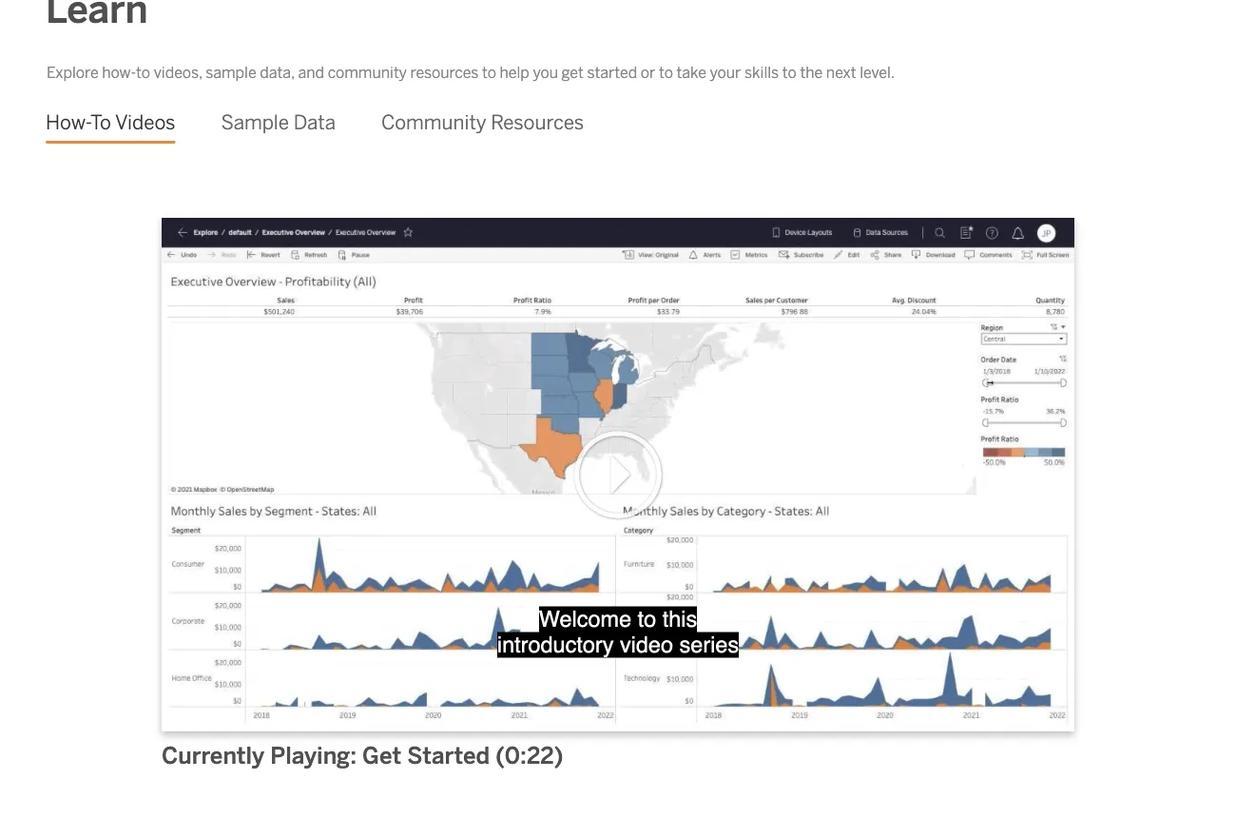 Task type: vqa. For each thing, say whether or not it's contained in the screenshot.
community
yes



Task type: locate. For each thing, give the bounding box(es) containing it.
started
[[587, 63, 638, 81]]

community
[[381, 111, 487, 135]]

to right or
[[659, 63, 673, 81]]

to left videos,
[[136, 63, 150, 81]]

playing:
[[270, 742, 357, 769]]

4 to from the left
[[783, 63, 797, 81]]

explore
[[47, 63, 99, 81]]

data
[[294, 111, 336, 135]]

to left the
[[783, 63, 797, 81]]

sample data link
[[221, 97, 336, 149]]

videos,
[[154, 63, 202, 81]]

community
[[328, 63, 407, 81]]

videos
[[115, 111, 176, 135]]

data,
[[260, 63, 295, 81]]

resources
[[411, 63, 479, 81]]

skills
[[745, 63, 779, 81]]

currently playing: get started (0:22)
[[162, 742, 564, 769]]

to
[[136, 63, 150, 81], [482, 63, 496, 81], [659, 63, 673, 81], [783, 63, 797, 81]]

get
[[363, 742, 402, 769]]

sample data
[[221, 111, 336, 135]]

your
[[710, 63, 741, 81]]

community resources
[[381, 111, 584, 135]]

to left help
[[482, 63, 496, 81]]



Task type: describe. For each thing, give the bounding box(es) containing it.
how-to videos link
[[46, 97, 176, 149]]

started
[[407, 742, 490, 769]]

to
[[90, 111, 111, 135]]

explore how-to videos, sample data, and community resources to help you get started or to take your skills to the next level.
[[47, 63, 895, 81]]

1 to from the left
[[136, 63, 150, 81]]

how-to videos
[[46, 111, 176, 135]]

how-
[[46, 111, 90, 135]]

or
[[641, 63, 656, 81]]

next
[[827, 63, 857, 81]]

resources
[[491, 111, 584, 135]]

level.
[[860, 63, 895, 81]]

2 to from the left
[[482, 63, 496, 81]]

currently
[[162, 742, 265, 769]]

take
[[677, 63, 707, 81]]

sample
[[221, 111, 289, 135]]

the
[[800, 63, 823, 81]]

help
[[500, 63, 530, 81]]

(0:22)
[[496, 742, 564, 769]]

get
[[562, 63, 584, 81]]

3 to from the left
[[659, 63, 673, 81]]

sample
[[206, 63, 257, 81]]

and
[[298, 63, 324, 81]]

community resources link
[[381, 97, 584, 149]]

you
[[533, 63, 558, 81]]

how-
[[102, 63, 136, 81]]



